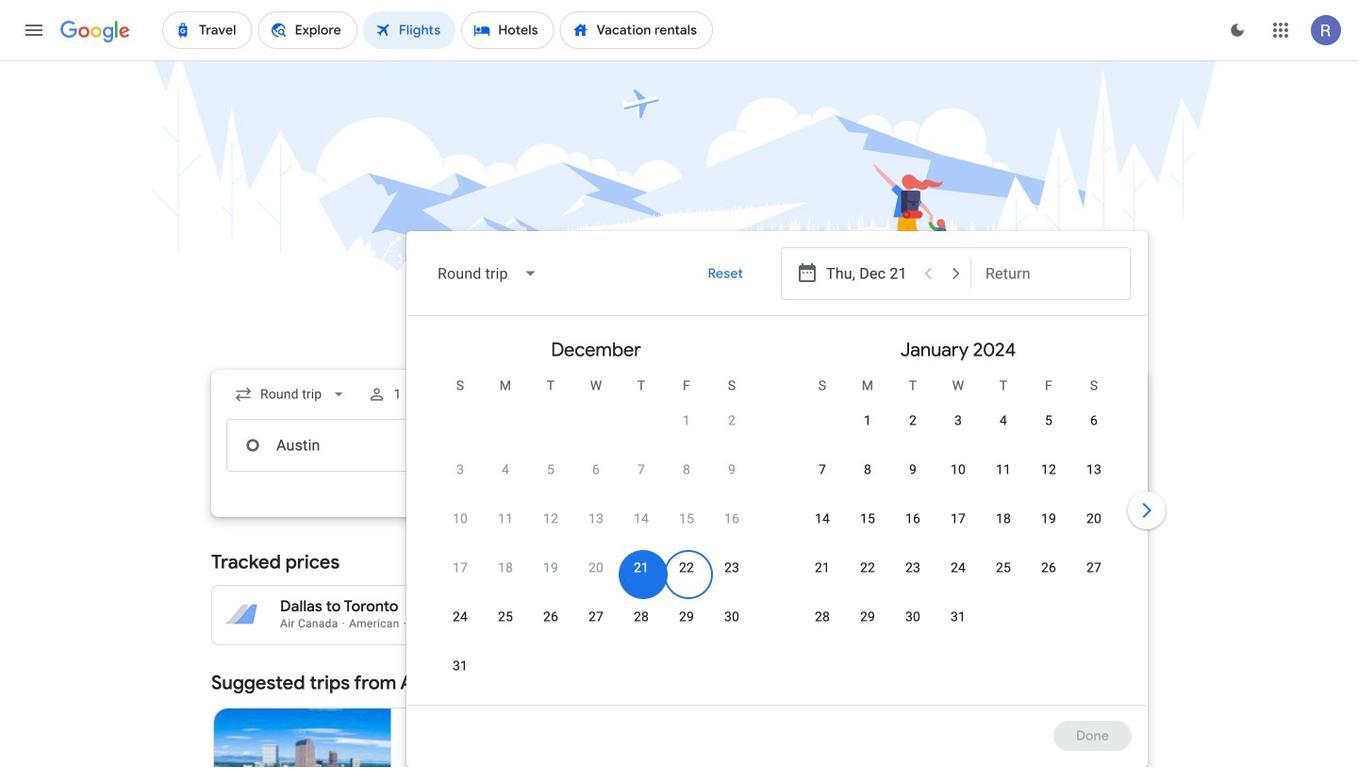 Task type: vqa. For each thing, say whether or not it's contained in the screenshot.
topmost To
no



Task type: describe. For each thing, give the bounding box(es) containing it.
wed, dec 20 element
[[589, 559, 604, 577]]

thu, dec 7 element
[[638, 460, 645, 479]]

sat, dec 30 element
[[725, 608, 740, 627]]

Return text field
[[986, 248, 1116, 299]]

change appearance image
[[1215, 8, 1261, 53]]

wed, dec 6 element
[[593, 460, 600, 479]]

mon, jan 22 element
[[860, 559, 876, 577]]

Flight search field
[[196, 231, 1170, 767]]

fri, dec 8 element
[[683, 460, 691, 479]]

grid inside flight "search box"
[[415, 324, 1140, 716]]

frontier image
[[406, 763, 421, 767]]

tue, jan 23 element
[[906, 559, 921, 577]]

next image
[[1125, 488, 1170, 533]]

wed, jan 10 element
[[951, 460, 966, 479]]

thu, jan 4 element
[[1000, 411, 1008, 430]]

thu, jan 18 element
[[996, 510, 1012, 528]]

fri, dec 15 element
[[679, 510, 694, 528]]

suggested trips from austin region
[[211, 660, 1147, 767]]

main menu image
[[23, 19, 45, 42]]

fri, dec 1 element
[[683, 411, 691, 430]]

wed, jan 24 element
[[951, 559, 966, 577]]

row up wed, jan 17 element
[[800, 452, 1117, 506]]

tue, dec 26 element
[[543, 608, 559, 627]]

thu, dec 14 element
[[634, 510, 649, 528]]

353 US dollars text field
[[783, 597, 817, 616]]

thu, dec 21, departure date. element
[[634, 559, 649, 577]]

tue, dec 5 element
[[547, 460, 555, 479]]

mon, dec 25 element
[[498, 608, 513, 627]]

mon, jan 15 element
[[860, 510, 876, 528]]

sun, dec 10 element
[[453, 510, 468, 528]]

Departure text field
[[827, 248, 913, 299]]

fri, jan 26 element
[[1042, 559, 1057, 577]]

row up wed, jan 24 element
[[800, 501, 1117, 555]]

mon, jan 1 element
[[864, 411, 872, 430]]

2614 US dollars text field
[[458, 597, 502, 616]]

fri, jan 12 element
[[1042, 460, 1057, 479]]

tracked prices region
[[211, 540, 1147, 645]]

row up the wed, dec 20 element
[[438, 501, 755, 555]]

row up sat, dec 9 element
[[664, 395, 755, 457]]

sun, dec 31 element
[[453, 657, 468, 676]]

row up wed, jan 10 element in the bottom right of the page
[[845, 395, 1117, 457]]

wed, dec 27 element
[[589, 608, 604, 627]]

tue, jan 9 element
[[910, 460, 917, 479]]

2 row group from the left
[[777, 324, 1140, 697]]

sun, jan 7 element
[[819, 460, 827, 479]]

Return text field
[[986, 420, 1116, 471]]

sat, jan 20 element
[[1087, 510, 1102, 528]]

wed, dec 13 element
[[589, 510, 604, 528]]

wed, jan 3 element
[[955, 411, 962, 430]]

wed, jan 17 element
[[951, 510, 966, 528]]



Task type: locate. For each thing, give the bounding box(es) containing it.
sat, dec 9 element
[[728, 460, 736, 479]]

sat, jan 6 element
[[1091, 411, 1098, 430]]

fri, dec 29 element
[[679, 608, 694, 627]]

none text field inside flight "search box"
[[226, 419, 493, 472]]

thu, jan 11 element
[[996, 460, 1012, 479]]

row up wed, dec 13 element
[[438, 452, 755, 506]]

row
[[664, 395, 755, 457], [845, 395, 1117, 457], [438, 452, 755, 506], [800, 452, 1117, 506], [438, 501, 755, 555], [800, 501, 1117, 555], [438, 550, 755, 604], [800, 550, 1117, 604], [438, 599, 755, 653], [800, 599, 981, 653]]

sun, jan 14 element
[[815, 510, 830, 528]]

row up wed, jan 31 element
[[800, 550, 1117, 604]]

None field
[[423, 251, 553, 296], [226, 377, 356, 411], [423, 251, 553, 296], [226, 377, 356, 411]]

fri, jan 19 element
[[1042, 510, 1057, 528]]

thu, jan 25 element
[[996, 559, 1012, 577]]

tue, jan 16 element
[[906, 510, 921, 528]]

grid
[[415, 324, 1140, 716]]

mon, dec 4 element
[[502, 460, 510, 479]]

fri, jan 5 element
[[1045, 411, 1053, 430]]

sun, dec 3 element
[[457, 460, 464, 479]]

mon, jan 29 element
[[860, 608, 876, 627]]

row group
[[415, 324, 777, 702], [777, 324, 1140, 697]]

row down the wed, dec 20 element
[[438, 599, 755, 653]]

sat, dec 16 element
[[725, 510, 740, 528]]

1 row group from the left
[[415, 324, 777, 702]]

sat, jan 13 element
[[1087, 460, 1102, 479]]

sat, dec 2 element
[[728, 411, 736, 430]]

mon, dec 18 element
[[498, 559, 513, 577]]

tue, jan 2 element
[[910, 411, 917, 430]]

row down tue, jan 23 'element'
[[800, 599, 981, 653]]

mon, dec 11 element
[[498, 510, 513, 528]]

sun, jan 21 element
[[815, 559, 830, 577]]

Departure text field
[[827, 420, 957, 471]]

mon, jan 8 element
[[864, 460, 872, 479]]

thu, dec 28 element
[[634, 608, 649, 627]]

sat, dec 23 element
[[725, 559, 740, 577]]

fri, dec 22 element
[[679, 559, 694, 577]]

sun, dec 17 element
[[453, 559, 468, 577]]

1206 US dollars text field
[[461, 615, 502, 630]]

wed, jan 31 element
[[951, 608, 966, 627]]

tue, jan 30 element
[[906, 608, 921, 627]]

sun, dec 24 element
[[453, 608, 468, 627]]

158 US dollars text field
[[786, 615, 817, 630]]

tue, dec 19 element
[[543, 559, 559, 577]]

tue, dec 12 element
[[543, 510, 559, 528]]

sun, jan 28 element
[[815, 608, 830, 627]]

row up wed, dec 27 element
[[438, 550, 755, 604]]

None text field
[[226, 419, 493, 472]]

sat, jan 27 element
[[1087, 559, 1102, 577]]



